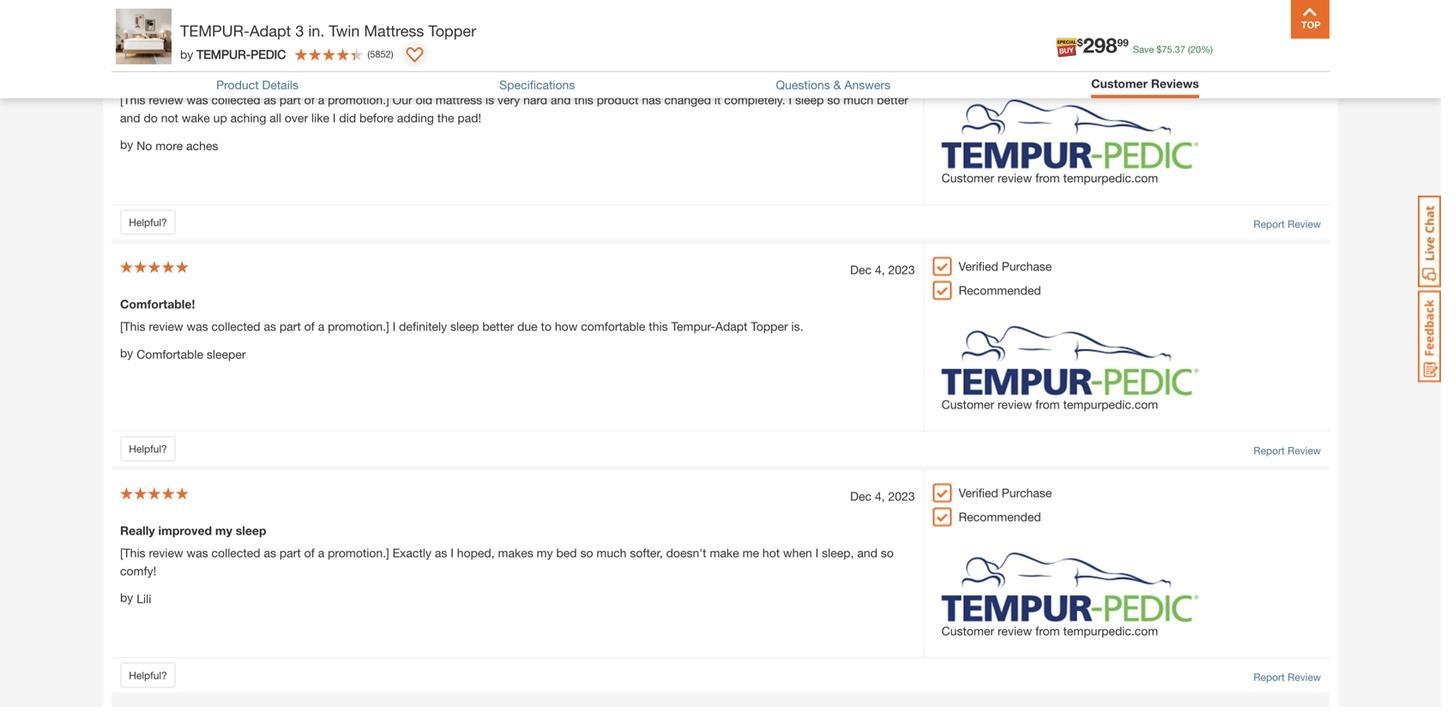 Task type: vqa. For each thing, say whether or not it's contained in the screenshot.
Policy
no



Task type: locate. For each thing, give the bounding box(es) containing it.
2023 for really improved my sleep [this review was collected as part of a promotion.] exactly as i hoped, makes my bed so much softer, doesn't make me hot when i sleep, and so comfy!
[[889, 489, 916, 503]]

3 review from the top
[[1288, 671, 1322, 683]]

helpful? down lili button
[[129, 670, 167, 682]]

0 horizontal spatial better
[[483, 319, 514, 334]]

0 vertical spatial dec 4, 2023
[[851, 263, 916, 277]]

3 logo image from the top
[[942, 553, 1200, 622]]

all right made
[[156, 70, 169, 85]]

1 vertical spatial purchase
[[1002, 259, 1053, 273]]

collected for sleep
[[212, 546, 261, 560]]

0 vertical spatial helpful? button
[[120, 210, 176, 235]]

3 purchase from the top
[[1002, 486, 1053, 500]]

report review button for and
[[1254, 670, 1322, 685]]

2 vertical spatial sleep
[[236, 524, 267, 538]]

by inside by no more aches
[[120, 137, 133, 152]]

of inside really improved my sleep [this review was collected as part of a promotion.] exactly as i hoped, makes my bed so much softer, doesn't make me hot when i sleep, and so comfy!
[[304, 546, 315, 560]]

0 vertical spatial report review button
[[1254, 216, 1322, 232]]

much inside really improved my sleep [this review was collected as part of a promotion.] exactly as i hoped, makes my bed so much softer, doesn't make me hot when i sleep, and so comfy!
[[597, 546, 627, 560]]

1 verified from the top
[[959, 33, 999, 47]]

this
[[575, 93, 594, 107], [649, 319, 668, 334]]

1 dec 4, 2023 from the top
[[851, 263, 916, 277]]

2 vertical spatial a
[[318, 546, 325, 560]]

3 of from the top
[[304, 546, 315, 560]]

1 vertical spatial [this
[[120, 319, 146, 334]]

better inside comfortable! [this review was collected as part of a promotion.] i definitely sleep better due to how comfortable this tempur-adapt topper is.
[[483, 319, 514, 334]]

the home depot logo image
[[117, 14, 172, 69]]

adapt left is.
[[716, 319, 748, 334]]

07430 button
[[353, 33, 412, 50]]

all left over at the top
[[270, 111, 282, 125]]

1 helpful? from the top
[[129, 216, 167, 228]]

1 horizontal spatial (
[[1189, 44, 1191, 55]]

[this up comfy!
[[120, 546, 146, 560]]

2 vertical spatial purchase
[[1002, 486, 1053, 500]]

2 vertical spatial logo image
[[942, 553, 1200, 622]]

3 verified from the top
[[959, 486, 999, 500]]

3 promotion.] from the top
[[328, 546, 389, 560]]

collected inside really improved my sleep [this review was collected as part of a promotion.] exactly as i hoped, makes my bed so much softer, doesn't make me hot when i sleep, and so comfy!
[[212, 546, 261, 560]]

298
[[1084, 33, 1118, 57]]

helpful? button down lili button
[[120, 663, 176, 688]]

was inside really improved my sleep [this review was collected as part of a promotion.] exactly as i hoped, makes my bed so much softer, doesn't make me hot when i sleep, and so comfy!
[[187, 546, 208, 560]]

2 a from the top
[[318, 319, 325, 334]]

$ left .
[[1157, 44, 1163, 55]]

3 a from the top
[[318, 546, 325, 560]]

5852
[[370, 48, 391, 60]]

1 purchase from the top
[[1002, 33, 1053, 47]]

What can we help you find today? search field
[[444, 23, 915, 59]]

tempur-
[[180, 21, 250, 40], [197, 47, 251, 61]]

1 report review from the top
[[1254, 218, 1322, 230]]

it
[[715, 93, 721, 107]]

i
[[789, 93, 792, 107], [333, 111, 336, 125], [393, 319, 396, 334], [451, 546, 454, 560], [816, 546, 819, 560]]

mahwah 10pm
[[213, 33, 309, 49]]

1 horizontal spatial my
[[537, 546, 553, 560]]

[this for really
[[120, 546, 146, 560]]

so
[[828, 93, 841, 107], [581, 546, 594, 560], [881, 546, 894, 560]]

1 vertical spatial my
[[537, 546, 553, 560]]

1 review from the top
[[1288, 218, 1322, 230]]

of inside "made all the difference! [this review was collected as part of a promotion.] our old mattress is very hard and this product has changed it completely. i sleep so much better and do not wake up aching all over like i did before adding the pad!"
[[304, 93, 315, 107]]

4,
[[875, 263, 885, 277], [875, 489, 885, 503]]

1 4, from the top
[[875, 263, 885, 277]]

0 vertical spatial a
[[318, 93, 325, 107]]

3 part from the top
[[280, 546, 301, 560]]

0 vertical spatial [this
[[120, 93, 146, 107]]

when
[[784, 546, 813, 560]]

3 tempurpedic.com from the top
[[1064, 624, 1159, 638]]

1 horizontal spatial sleep
[[451, 319, 479, 334]]

the up the not
[[172, 70, 190, 85]]

collected up sleeper
[[212, 319, 261, 334]]

3 [this from the top
[[120, 546, 146, 560]]

0 vertical spatial report review
[[1254, 218, 1322, 230]]

2 dec from the top
[[851, 489, 872, 503]]

2 vertical spatial review
[[1288, 671, 1322, 683]]

1 customer review from tempurpedic.com from the top
[[942, 171, 1159, 185]]

was inside "made all the difference! [this review was collected as part of a promotion.] our old mattress is very hard and this product has changed it completely. i sleep so much better and do not wake up aching all over like i did before adding the pad!"
[[187, 93, 208, 107]]

save $ 75 . 37 ( 20 %)
[[1134, 44, 1214, 55]]

2 dec 4, 2023 from the top
[[851, 489, 916, 503]]

report review for and
[[1254, 671, 1322, 683]]

0 vertical spatial tempur-
[[180, 21, 250, 40]]

0 horizontal spatial so
[[581, 546, 594, 560]]

i left the definitely
[[393, 319, 396, 334]]

by inside by comfortable sleeper
[[120, 346, 133, 360]]

tempur- up difference! in the left top of the page
[[197, 47, 251, 61]]

1 vertical spatial was
[[187, 319, 208, 334]]

no
[[137, 139, 152, 153]]

1 vertical spatial helpful?
[[129, 443, 167, 455]]

1 vertical spatial a
[[318, 319, 325, 334]]

37
[[1176, 44, 1186, 55]]

2 4, from the top
[[875, 489, 885, 503]]

a inside really improved my sleep [this review was collected as part of a promotion.] exactly as i hoped, makes my bed so much softer, doesn't make me hot when i sleep, and so comfy!
[[318, 546, 325, 560]]

0 vertical spatial helpful?
[[129, 216, 167, 228]]

2 vertical spatial part
[[280, 546, 301, 560]]

was for my
[[187, 546, 208, 560]]

my right improved
[[215, 524, 232, 538]]

comfortable
[[137, 347, 203, 361]]

2 vertical spatial customer review from tempurpedic.com
[[942, 624, 1159, 638]]

1 vertical spatial logo image
[[942, 326, 1200, 396]]

0 vertical spatial my
[[215, 524, 232, 538]]

2 recommended from the top
[[959, 283, 1042, 298]]

1 vertical spatial review
[[1288, 445, 1322, 457]]

sleep inside comfortable! [this review was collected as part of a promotion.] i definitely sleep better due to how comfortable this tempur-adapt topper is.
[[451, 319, 479, 334]]

1 [this from the top
[[120, 93, 146, 107]]

by left no
[[120, 137, 133, 152]]

a inside comfortable! [this review was collected as part of a promotion.] i definitely sleep better due to how comfortable this tempur-adapt topper is.
[[318, 319, 325, 334]]

0 vertical spatial logo image
[[942, 100, 1200, 169]]

3 report review from the top
[[1254, 671, 1322, 683]]

2 review from the top
[[1288, 445, 1322, 457]]

promotion.] inside comfortable! [this review was collected as part of a promotion.] i definitely sleep better due to how comfortable this tempur-adapt topper is.
[[328, 319, 389, 334]]

sleep
[[796, 93, 824, 107], [451, 319, 479, 334], [236, 524, 267, 538]]

1 was from the top
[[187, 93, 208, 107]]

part inside really improved my sleep [this review was collected as part of a promotion.] exactly as i hoped, makes my bed so much softer, doesn't make me hot when i sleep, and so comfy!
[[280, 546, 301, 560]]

by left lili
[[120, 591, 133, 605]]

0 vertical spatial verified purchase
[[959, 33, 1053, 47]]

0 vertical spatial recommended
[[959, 57, 1042, 71]]

and right sleep, at the bottom right
[[858, 546, 878, 560]]

report for better
[[1254, 218, 1286, 230]]

3 was from the top
[[187, 546, 208, 560]]

3
[[296, 21, 304, 40]]

1 vertical spatial dec
[[851, 489, 872, 503]]

better
[[877, 93, 909, 107], [483, 319, 514, 334]]

purchase
[[1002, 33, 1053, 47], [1002, 259, 1053, 273], [1002, 486, 1053, 500]]

2 part from the top
[[280, 319, 301, 334]]

by for by no more aches
[[120, 137, 133, 152]]

2 horizontal spatial and
[[858, 546, 878, 560]]

customer for comfortable! [this review was collected as part of a promotion.] i definitely sleep better due to how comfortable this tempur-adapt topper is.
[[942, 397, 995, 412]]

2 vertical spatial report review
[[1254, 671, 1322, 683]]

a for sleep
[[318, 546, 325, 560]]

helpful? up "really"
[[129, 443, 167, 455]]

by inside by lili
[[120, 591, 133, 605]]

aches
[[186, 139, 218, 153]]

0 horizontal spatial $
[[1078, 37, 1084, 49]]

helpful? button for more
[[120, 210, 176, 235]]

2 promotion.] from the top
[[328, 319, 389, 334]]

2 of from the top
[[304, 319, 315, 334]]

much left the 'softer,'
[[597, 546, 627, 560]]

customer review from tempurpedic.com
[[942, 171, 1159, 185], [942, 397, 1159, 412], [942, 624, 1159, 638]]

dec for really improved my sleep [this review was collected as part of a promotion.] exactly as i hoped, makes my bed so much softer, doesn't make me hot when i sleep, and so comfy!
[[851, 489, 872, 503]]

over
[[285, 111, 308, 125]]

2 verified from the top
[[959, 259, 999, 273]]

sleeper
[[207, 347, 246, 361]]

of for made all the difference!
[[304, 93, 315, 107]]

1 horizontal spatial topper
[[751, 319, 788, 334]]

of
[[304, 93, 315, 107], [304, 319, 315, 334], [304, 546, 315, 560]]

i left hoped,
[[451, 546, 454, 560]]

3 helpful? button from the top
[[120, 663, 176, 688]]

2 report from the top
[[1254, 445, 1286, 457]]

dec for comfortable! [this review was collected as part of a promotion.] i definitely sleep better due to how comfortable this tempur-adapt topper is.
[[851, 263, 872, 277]]

report review button
[[1254, 216, 1322, 232], [1254, 443, 1322, 458], [1254, 670, 1322, 685]]

review inside "made all the difference! [this review was collected as part of a promotion.] our old mattress is very hard and this product has changed it completely. i sleep so much better and do not wake up aching all over like i did before adding the pad!"
[[149, 93, 183, 107]]

1 of from the top
[[304, 93, 315, 107]]

promotion.] left the definitely
[[328, 319, 389, 334]]

1 vertical spatial sleep
[[451, 319, 479, 334]]

part inside "made all the difference! [this review was collected as part of a promotion.] our old mattress is very hard and this product has changed it completely. i sleep so much better and do not wake up aching all over like i did before adding the pad!"
[[280, 93, 301, 107]]

[this down comfortable!
[[120, 319, 146, 334]]

1 vertical spatial better
[[483, 319, 514, 334]]

logo image
[[942, 100, 1200, 169], [942, 326, 1200, 396], [942, 553, 1200, 622]]

review inside comfortable! [this review was collected as part of a promotion.] i definitely sleep better due to how comfortable this tempur-adapt topper is.
[[149, 319, 183, 334]]

0 vertical spatial topper
[[429, 21, 476, 40]]

0 vertical spatial was
[[187, 93, 208, 107]]

1 part from the top
[[280, 93, 301, 107]]

so right sleep, at the bottom right
[[881, 546, 894, 560]]

helpful? for more
[[129, 216, 167, 228]]

1 report from the top
[[1254, 218, 1286, 230]]

0 vertical spatial dec
[[851, 263, 872, 277]]

verified
[[959, 33, 999, 47], [959, 259, 999, 273], [959, 486, 999, 500]]

1 vertical spatial dec 4, 2023
[[851, 489, 916, 503]]

comfortable
[[581, 319, 646, 334]]

product details
[[216, 78, 299, 92]]

i left did
[[333, 111, 336, 125]]

1 collected from the top
[[212, 93, 261, 107]]

1 2023 from the top
[[889, 263, 916, 277]]

adapt
[[250, 21, 291, 40], [716, 319, 748, 334]]

part inside comfortable! [this review was collected as part of a promotion.] i definitely sleep better due to how comfortable this tempur-adapt topper is.
[[280, 319, 301, 334]]

3 recommended from the top
[[959, 510, 1042, 524]]

helpful? button
[[120, 210, 176, 235], [120, 436, 176, 462], [120, 663, 176, 688]]

customer
[[1092, 76, 1148, 91], [942, 171, 995, 185], [942, 397, 995, 412], [942, 624, 995, 638]]

2 purchase from the top
[[1002, 259, 1053, 273]]

1 recommended from the top
[[959, 57, 1042, 71]]

sleep inside "made all the difference! [this review was collected as part of a promotion.] our old mattress is very hard and this product has changed it completely. i sleep so much better and do not wake up aching all over like i did before adding the pad!"
[[796, 93, 824, 107]]

has
[[642, 93, 661, 107]]

sleep right the definitely
[[451, 319, 479, 334]]

1 vertical spatial from
[[1036, 397, 1061, 412]]

07430
[[373, 33, 412, 49]]

questions & answers button
[[776, 78, 891, 92], [776, 78, 891, 92]]

tempurpedic.com for better
[[1064, 171, 1159, 185]]

1 vertical spatial recommended
[[959, 283, 1042, 298]]

0 vertical spatial 2023
[[889, 263, 916, 277]]

exactly
[[393, 546, 432, 560]]

2 horizontal spatial sleep
[[796, 93, 824, 107]]

promotion.] up did
[[328, 93, 389, 107]]

2 vertical spatial of
[[304, 546, 315, 560]]

verified purchase for really improved my sleep [this review was collected as part of a promotion.] exactly as i hoped, makes my bed so much softer, doesn't make me hot when i sleep, and so comfy!
[[959, 486, 1053, 500]]

1 horizontal spatial this
[[649, 319, 668, 334]]

3 collected from the top
[[212, 546, 261, 560]]

1 a from the top
[[318, 93, 325, 107]]

0 vertical spatial the
[[172, 70, 190, 85]]

the down mattress
[[438, 111, 454, 125]]

this left tempur-
[[649, 319, 668, 334]]

purchase for comfortable! [this review was collected as part of a promotion.] i definitely sleep better due to how comfortable this tempur-adapt topper is.
[[1002, 259, 1053, 273]]

was for the
[[187, 93, 208, 107]]

specifications button
[[500, 78, 575, 92], [500, 78, 575, 92]]

2 tempurpedic.com from the top
[[1064, 397, 1159, 412]]

1 from from the top
[[1036, 171, 1061, 185]]

and inside really improved my sleep [this review was collected as part of a promotion.] exactly as i hoped, makes my bed so much softer, doesn't make me hot when i sleep, and so comfy!
[[858, 546, 878, 560]]

was down improved
[[187, 546, 208, 560]]

topper
[[429, 21, 476, 40], [751, 319, 788, 334]]

2 vertical spatial verified
[[959, 486, 999, 500]]

( 5852 )
[[368, 48, 394, 60]]

tempurpedic.com for and
[[1064, 624, 1159, 638]]

1 helpful? button from the top
[[120, 210, 176, 235]]

helpful? button down no
[[120, 210, 176, 235]]

1 logo image from the top
[[942, 100, 1200, 169]]

and left do
[[120, 111, 140, 125]]

1 dec from the top
[[851, 263, 872, 277]]

collected down product
[[212, 93, 261, 107]]

1 vertical spatial this
[[649, 319, 668, 334]]

verified for comfortable! [this review was collected as part of a promotion.] i definitely sleep better due to how comfortable this tempur-adapt topper is.
[[959, 259, 999, 273]]

2 vertical spatial report review button
[[1254, 670, 1322, 685]]

1 vertical spatial helpful? button
[[120, 436, 176, 462]]

collected inside "made all the difference! [this review was collected as part of a promotion.] our old mattress is very hard and this product has changed it completely. i sleep so much better and do not wake up aching all over like i did before adding the pad!"
[[212, 93, 261, 107]]

1 promotion.] from the top
[[328, 93, 389, 107]]

as inside comfortable! [this review was collected as part of a promotion.] i definitely sleep better due to how comfortable this tempur-adapt topper is.
[[264, 319, 276, 334]]

0 vertical spatial from
[[1036, 171, 1061, 185]]

this inside comfortable! [this review was collected as part of a promotion.] i definitely sleep better due to how comfortable this tempur-adapt topper is.
[[649, 319, 668, 334]]

was inside comfortable! [this review was collected as part of a promotion.] i definitely sleep better due to how comfortable this tempur-adapt topper is.
[[187, 319, 208, 334]]

sleep right improved
[[236, 524, 267, 538]]

[this inside really improved my sleep [this review was collected as part of a promotion.] exactly as i hoped, makes my bed so much softer, doesn't make me hot when i sleep, and so comfy!
[[120, 546, 146, 560]]

[this inside "made all the difference! [this review was collected as part of a promotion.] our old mattress is very hard and this product has changed it completely. i sleep so much better and do not wake up aching all over like i did before adding the pad!"
[[120, 93, 146, 107]]

review inside really improved my sleep [this review was collected as part of a promotion.] exactly as i hoped, makes my bed so much softer, doesn't make me hot when i sleep, and so comfy!
[[149, 546, 183, 560]]

tempur-adapt 3 in. twin mattress topper
[[180, 21, 476, 40]]

much inside "made all the difference! [this review was collected as part of a promotion.] our old mattress is very hard and this product has changed it completely. i sleep so much better and do not wake up aching all over like i did before adding the pad!"
[[844, 93, 874, 107]]

collected
[[212, 93, 261, 107], [212, 319, 261, 334], [212, 546, 261, 560]]

2 verified purchase from the top
[[959, 259, 1053, 273]]

2 vertical spatial [this
[[120, 546, 146, 560]]

2 [this from the top
[[120, 319, 146, 334]]

part for difference!
[[280, 93, 301, 107]]

( left )
[[368, 48, 370, 60]]

of for really improved my sleep
[[304, 546, 315, 560]]

0 horizontal spatial this
[[575, 93, 594, 107]]

2 collected from the top
[[212, 319, 261, 334]]

by left "comfortable"
[[120, 346, 133, 360]]

0 vertical spatial all
[[156, 70, 169, 85]]

review for and
[[1288, 671, 1322, 683]]

as
[[264, 93, 276, 107], [264, 319, 276, 334], [264, 546, 276, 560], [435, 546, 447, 560]]

1 vertical spatial tempurpedic.com
[[1064, 397, 1159, 412]]

topper left is.
[[751, 319, 788, 334]]

0 vertical spatial sleep
[[796, 93, 824, 107]]

2 helpful? button from the top
[[120, 436, 176, 462]]

review for better
[[1288, 218, 1322, 230]]

adapt up pedic
[[250, 21, 291, 40]]

3 from from the top
[[1036, 624, 1061, 638]]

purchase for really improved my sleep [this review was collected as part of a promotion.] exactly as i hoped, makes my bed so much softer, doesn't make me hot when i sleep, and so comfy!
[[1002, 486, 1053, 500]]

1 vertical spatial verified
[[959, 259, 999, 273]]

0 vertical spatial 4,
[[875, 263, 885, 277]]

promotion.] inside really improved my sleep [this review was collected as part of a promotion.] exactly as i hoped, makes my bed so much softer, doesn't make me hot when i sleep, and so comfy!
[[328, 546, 389, 560]]

0 vertical spatial adapt
[[250, 21, 291, 40]]

made all the difference! [this review was collected as part of a promotion.] our old mattress is very hard and this product has changed it completely. i sleep so much better and do not wake up aching all over like i did before adding the pad!
[[120, 70, 909, 125]]

me
[[743, 546, 760, 560]]

promotion.]
[[328, 93, 389, 107], [328, 319, 389, 334], [328, 546, 389, 560]]

by right the home depot logo
[[180, 47, 193, 61]]

review
[[1288, 218, 1322, 230], [1288, 445, 1322, 457], [1288, 671, 1322, 683]]

verified purchase for made all the difference! [this review was collected as part of a promotion.] our old mattress is very hard and this product has changed it completely. i sleep so much better and do not wake up aching all over like i did before adding the pad!
[[959, 33, 1053, 47]]

[this inside comfortable! [this review was collected as part of a promotion.] i definitely sleep better due to how comfortable this tempur-adapt topper is.
[[120, 319, 146, 334]]

1 horizontal spatial all
[[270, 111, 282, 125]]

3 helpful? from the top
[[129, 670, 167, 682]]

customer for really improved my sleep [this review was collected as part of a promotion.] exactly as i hoped, makes my bed so much softer, doesn't make me hot when i sleep, and so comfy!
[[942, 624, 995, 638]]

so down "questions & answers"
[[828, 93, 841, 107]]

by for by comfortable sleeper
[[120, 346, 133, 360]]

2 2023 from the top
[[889, 489, 916, 503]]

1 verified purchase from the top
[[959, 33, 1053, 47]]

2 vertical spatial helpful? button
[[120, 663, 176, 688]]

so right bed
[[581, 546, 594, 560]]

part
[[280, 93, 301, 107], [280, 319, 301, 334], [280, 546, 301, 560]]

much down answers
[[844, 93, 874, 107]]

helpful? button up "really"
[[120, 436, 176, 462]]

1 horizontal spatial much
[[844, 93, 874, 107]]

1 vertical spatial promotion.]
[[328, 319, 389, 334]]

collected down improved
[[212, 546, 261, 560]]

1 tempurpedic.com from the top
[[1064, 171, 1159, 185]]

helpful? button for sleeper
[[120, 436, 176, 462]]

2 was from the top
[[187, 319, 208, 334]]

1 vertical spatial topper
[[751, 319, 788, 334]]

promotion.] left exactly
[[328, 546, 389, 560]]

better left due
[[483, 319, 514, 334]]

1 vertical spatial much
[[597, 546, 627, 560]]

1 vertical spatial verified purchase
[[959, 259, 1053, 273]]

better down answers
[[877, 93, 909, 107]]

1 vertical spatial of
[[304, 319, 315, 334]]

1 vertical spatial report
[[1254, 445, 1286, 457]]

0 vertical spatial much
[[844, 93, 874, 107]]

3 report from the top
[[1254, 671, 1286, 683]]

[this down made
[[120, 93, 146, 107]]

2 vertical spatial helpful?
[[129, 670, 167, 682]]

1 vertical spatial 2023
[[889, 489, 916, 503]]

helpful? down no
[[129, 216, 167, 228]]

promotion.] inside "made all the difference! [this review was collected as part of a promotion.] our old mattress is very hard and this product has changed it completely. i sleep so much better and do not wake up aching all over like i did before adding the pad!"
[[328, 93, 389, 107]]

topper right mattress
[[429, 21, 476, 40]]

0 vertical spatial part
[[280, 93, 301, 107]]

was up wake
[[187, 93, 208, 107]]

i down questions
[[789, 93, 792, 107]]

sleep,
[[822, 546, 854, 560]]

1 vertical spatial report review
[[1254, 445, 1322, 457]]

tempur- up by tempur-pedic
[[180, 21, 250, 40]]

review
[[149, 93, 183, 107], [998, 171, 1033, 185], [149, 319, 183, 334], [998, 397, 1033, 412], [149, 546, 183, 560], [998, 624, 1033, 638]]

helpful? for sleeper
[[129, 443, 167, 455]]

0 vertical spatial customer review from tempurpedic.com
[[942, 171, 1159, 185]]

[this for made
[[120, 93, 146, 107]]

2 vertical spatial promotion.]
[[328, 546, 389, 560]]

2 helpful? from the top
[[129, 443, 167, 455]]

how
[[555, 319, 578, 334]]

1 horizontal spatial and
[[551, 93, 571, 107]]

sleep inside really improved my sleep [this review was collected as part of a promotion.] exactly as i hoped, makes my bed so much softer, doesn't make me hot when i sleep, and so comfy!
[[236, 524, 267, 538]]

2 vertical spatial tempurpedic.com
[[1064, 624, 1159, 638]]

0 vertical spatial of
[[304, 93, 315, 107]]

1 horizontal spatial better
[[877, 93, 909, 107]]

my left bed
[[537, 546, 553, 560]]

and right hard
[[551, 93, 571, 107]]

0 horizontal spatial and
[[120, 111, 140, 125]]

sleep down questions
[[796, 93, 824, 107]]

by tempur-pedic
[[180, 47, 286, 61]]

1 vertical spatial report review button
[[1254, 443, 1322, 458]]

product details button
[[216, 78, 299, 92], [216, 78, 299, 92]]

dec 4, 2023
[[851, 263, 916, 277], [851, 489, 916, 503]]

really improved my sleep [this review was collected as part of a promotion.] exactly as i hoped, makes my bed so much softer, doesn't make me hot when i sleep, and so comfy!
[[120, 524, 894, 578]]

better inside "made all the difference! [this review was collected as part of a promotion.] our old mattress is very hard and this product has changed it completely. i sleep so much better and do not wake up aching all over like i did before adding the pad!"
[[877, 93, 909, 107]]

$ left 99
[[1078, 37, 1084, 49]]

0 horizontal spatial sleep
[[236, 524, 267, 538]]

75
[[1163, 44, 1173, 55]]

2 vertical spatial verified purchase
[[959, 486, 1053, 500]]

3 verified purchase from the top
[[959, 486, 1053, 500]]

2 vertical spatial collected
[[212, 546, 261, 560]]

3 customer review from tempurpedic.com from the top
[[942, 624, 1159, 638]]

live chat image
[[1419, 196, 1442, 288]]

1 vertical spatial part
[[280, 319, 301, 334]]

part for sleep
[[280, 546, 301, 560]]

[this
[[120, 93, 146, 107], [120, 319, 146, 334], [120, 546, 146, 560]]

1 horizontal spatial the
[[438, 111, 454, 125]]

a inside "made all the difference! [this review was collected as part of a promotion.] our old mattress is very hard and this product has changed it completely. i sleep so much better and do not wake up aching all over like i did before adding the pad!"
[[318, 93, 325, 107]]

by
[[180, 47, 193, 61], [120, 137, 133, 152], [120, 346, 133, 360], [120, 591, 133, 605]]

2023
[[889, 263, 916, 277], [889, 489, 916, 503]]

0 vertical spatial purchase
[[1002, 33, 1053, 47]]

was up comfortable sleeper button
[[187, 319, 208, 334]]

dec
[[851, 263, 872, 277], [851, 489, 872, 503]]

report review
[[1254, 218, 1322, 230], [1254, 445, 1322, 457], [1254, 671, 1322, 683]]

report
[[1254, 218, 1286, 230], [1254, 445, 1286, 457], [1254, 671, 1286, 683]]

did
[[339, 111, 356, 125]]

20
[[1191, 44, 1202, 55]]

1 report review button from the top
[[1254, 216, 1322, 232]]

as inside "made all the difference! [this review was collected as part of a promotion.] our old mattress is very hard and this product has changed it completely. i sleep so much better and do not wake up aching all over like i did before adding the pad!"
[[264, 93, 276, 107]]

3 report review button from the top
[[1254, 670, 1322, 685]]

this left product
[[575, 93, 594, 107]]

(
[[1189, 44, 1191, 55], [368, 48, 370, 60]]

( right 37
[[1189, 44, 1191, 55]]



Task type: describe. For each thing, give the bounding box(es) containing it.
)
[[391, 48, 394, 60]]

wake
[[182, 111, 210, 125]]

dec 4, 2023 for comfortable! [this review was collected as part of a promotion.] i definitely sleep better due to how comfortable this tempur-adapt topper is.
[[851, 263, 916, 277]]

makes
[[498, 546, 534, 560]]

really
[[120, 524, 155, 538]]

to
[[541, 319, 552, 334]]

2 horizontal spatial so
[[881, 546, 894, 560]]

so inside "made all the difference! [this review was collected as part of a promotion.] our old mattress is very hard and this product has changed it completely. i sleep so much better and do not wake up aching all over like i did before adding the pad!"
[[828, 93, 841, 107]]

0 vertical spatial and
[[551, 93, 571, 107]]

0 horizontal spatial my
[[215, 524, 232, 538]]

i inside comfortable! [this review was collected as part of a promotion.] i definitely sleep better due to how comfortable this tempur-adapt topper is.
[[393, 319, 396, 334]]

feedback link image
[[1419, 290, 1442, 383]]

made
[[120, 70, 152, 85]]

1 vertical spatial all
[[270, 111, 282, 125]]

comfy!
[[120, 564, 156, 578]]

promotion.] for our
[[328, 93, 389, 107]]

2 logo image from the top
[[942, 326, 1200, 396]]

&
[[834, 78, 842, 92]]

questions
[[776, 78, 831, 92]]

adapt inside comfortable! [this review was collected as part of a promotion.] i definitely sleep better due to how comfortable this tempur-adapt topper is.
[[716, 319, 748, 334]]

report review for better
[[1254, 218, 1322, 230]]

$ 298 99
[[1078, 33, 1129, 57]]

softer,
[[630, 546, 663, 560]]

old
[[416, 93, 433, 107]]

a for difference!
[[318, 93, 325, 107]]

is
[[486, 93, 494, 107]]

verified purchase for comfortable! [this review was collected as part of a promotion.] i definitely sleep better due to how comfortable this tempur-adapt topper is.
[[959, 259, 1053, 273]]

up
[[213, 111, 227, 125]]

customer for made all the difference! [this review was collected as part of a promotion.] our old mattress is very hard and this product has changed it completely. i sleep so much better and do not wake up aching all over like i did before adding the pad!
[[942, 171, 995, 185]]

mattress
[[364, 21, 424, 40]]

recommended for really improved my sleep [this review was collected as part of a promotion.] exactly as i hoped, makes my bed so much softer, doesn't make me hot when i sleep, and so comfy!
[[959, 510, 1042, 524]]

answers
[[845, 78, 891, 92]]

definitely
[[399, 319, 447, 334]]

by lili
[[120, 591, 151, 606]]

services button
[[1050, 21, 1105, 62]]

difference!
[[194, 70, 254, 85]]

verified for made all the difference! [this review was collected as part of a promotion.] our old mattress is very hard and this product has changed it completely. i sleep so much better and do not wake up aching all over like i did before adding the pad!
[[959, 33, 999, 47]]

completely.
[[725, 93, 786, 107]]

0 horizontal spatial (
[[368, 48, 370, 60]]

by no more aches
[[120, 137, 218, 153]]

2 from from the top
[[1036, 397, 1061, 412]]

mattress
[[436, 93, 482, 107]]

topper inside comfortable! [this review was collected as part of a promotion.] i definitely sleep better due to how comfortable this tempur-adapt topper is.
[[751, 319, 788, 334]]

10pm
[[272, 33, 309, 49]]

hot
[[763, 546, 780, 560]]

by comfortable sleeper
[[120, 346, 246, 361]]

doesn't
[[667, 546, 707, 560]]

2 report review button from the top
[[1254, 443, 1322, 458]]

this inside "made all the difference! [this review was collected as part of a promotion.] our old mattress is very hard and this product has changed it completely. i sleep so much better and do not wake up aching all over like i did before adding the pad!"
[[575, 93, 594, 107]]

collected inside comfortable! [this review was collected as part of a promotion.] i definitely sleep better due to how comfortable this tempur-adapt topper is.
[[212, 319, 261, 334]]

comfortable! [this review was collected as part of a promotion.] i definitely sleep better due to how comfortable this tempur-adapt topper is.
[[120, 297, 804, 334]]

like
[[312, 111, 330, 125]]

promotion.] for exactly
[[328, 546, 389, 560]]

customer reviews
[[1092, 76, 1200, 91]]

pedic
[[251, 47, 286, 61]]

1 horizontal spatial $
[[1157, 44, 1163, 55]]

tempur-
[[672, 319, 716, 334]]

customer review from tempurpedic.com for and
[[942, 624, 1159, 638]]

hoped,
[[457, 546, 495, 560]]

1 vertical spatial tempur-
[[197, 47, 251, 61]]

from for and
[[1036, 624, 1061, 638]]

display image
[[406, 47, 424, 64]]

not
[[161, 111, 178, 125]]

of inside comfortable! [this review was collected as part of a promotion.] i definitely sleep better due to how comfortable this tempur-adapt topper is.
[[304, 319, 315, 334]]

reviews
[[1152, 76, 1200, 91]]

$ inside the $ 298 99
[[1078, 37, 1084, 49]]

collected for difference!
[[212, 93, 261, 107]]

1 vertical spatial and
[[120, 111, 140, 125]]

make
[[710, 546, 740, 560]]

0 horizontal spatial all
[[156, 70, 169, 85]]

product
[[216, 78, 259, 92]]

do
[[144, 111, 158, 125]]

no more aches button
[[137, 137, 218, 155]]

twin
[[329, 21, 360, 40]]

top button
[[1292, 0, 1330, 39]]

4, for really improved my sleep [this review was collected as part of a promotion.] exactly as i hoped, makes my bed so much softer, doesn't make me hot when i sleep, and so comfy!
[[875, 489, 885, 503]]

2 report review from the top
[[1254, 445, 1322, 457]]

.
[[1173, 44, 1176, 55]]

specifications
[[500, 78, 575, 92]]

changed
[[665, 93, 712, 107]]

recommended for comfortable! [this review was collected as part of a promotion.] i definitely sleep better due to how comfortable this tempur-adapt topper is.
[[959, 283, 1042, 298]]

diy
[[1142, 45, 1164, 61]]

diy button
[[1125, 21, 1180, 62]]

by for by lili
[[120, 591, 133, 605]]

2 customer review from tempurpedic.com from the top
[[942, 397, 1159, 412]]

adding
[[397, 111, 434, 125]]

more
[[156, 139, 183, 153]]

hard
[[524, 93, 548, 107]]

purchase for made all the difference! [this review was collected as part of a promotion.] our old mattress is very hard and this product has changed it completely. i sleep so much better and do not wake up aching all over like i did before adding the pad!
[[1002, 33, 1053, 47]]

4, for comfortable! [this review was collected as part of a promotion.] i definitely sleep better due to how comfortable this tempur-adapt topper is.
[[875, 263, 885, 277]]

services
[[1051, 45, 1103, 61]]

report review button for better
[[1254, 216, 1322, 232]]

by for by tempur-pedic
[[180, 47, 193, 61]]

product
[[597, 93, 639, 107]]

questions & answers
[[776, 78, 891, 92]]

from for better
[[1036, 171, 1061, 185]]

comfortable sleeper button
[[137, 345, 246, 363]]

recommended for made all the difference! [this review was collected as part of a promotion.] our old mattress is very hard and this product has changed it completely. i sleep so much better and do not wake up aching all over like i did before adding the pad!
[[959, 57, 1042, 71]]

i right when
[[816, 546, 819, 560]]

details
[[262, 78, 299, 92]]

logo image for and
[[942, 553, 1200, 622]]

our
[[393, 93, 413, 107]]

aching
[[231, 111, 266, 125]]

save
[[1134, 44, 1155, 55]]

in.
[[308, 21, 325, 40]]

mahwah
[[213, 33, 265, 49]]

0 horizontal spatial adapt
[[250, 21, 291, 40]]

99
[[1118, 37, 1129, 49]]

comfortable!
[[120, 297, 195, 311]]

lili
[[137, 592, 151, 606]]

very
[[498, 93, 520, 107]]

is.
[[792, 319, 804, 334]]

lili button
[[137, 590, 151, 608]]

product image image
[[116, 9, 172, 64]]

logo image for better
[[942, 100, 1200, 169]]

2023 for comfortable! [this review was collected as part of a promotion.] i definitely sleep better due to how comfortable this tempur-adapt topper is.
[[889, 263, 916, 277]]

%)
[[1202, 44, 1214, 55]]

improved
[[158, 524, 212, 538]]

report for and
[[1254, 671, 1286, 683]]

before
[[360, 111, 394, 125]]

click to redirect to view my cart page image
[[1286, 21, 1306, 41]]

customer review from tempurpedic.com for better
[[942, 171, 1159, 185]]

verified for really improved my sleep [this review was collected as part of a promotion.] exactly as i hoped, makes my bed so much softer, doesn't make me hot when i sleep, and so comfy!
[[959, 486, 999, 500]]

due
[[518, 319, 538, 334]]

1 vertical spatial the
[[438, 111, 454, 125]]

pad!
[[458, 111, 482, 125]]

bed
[[557, 546, 577, 560]]

dec 4, 2023 for really improved my sleep [this review was collected as part of a promotion.] exactly as i hoped, makes my bed so much softer, doesn't make me hot when i sleep, and so comfy!
[[851, 489, 916, 503]]



